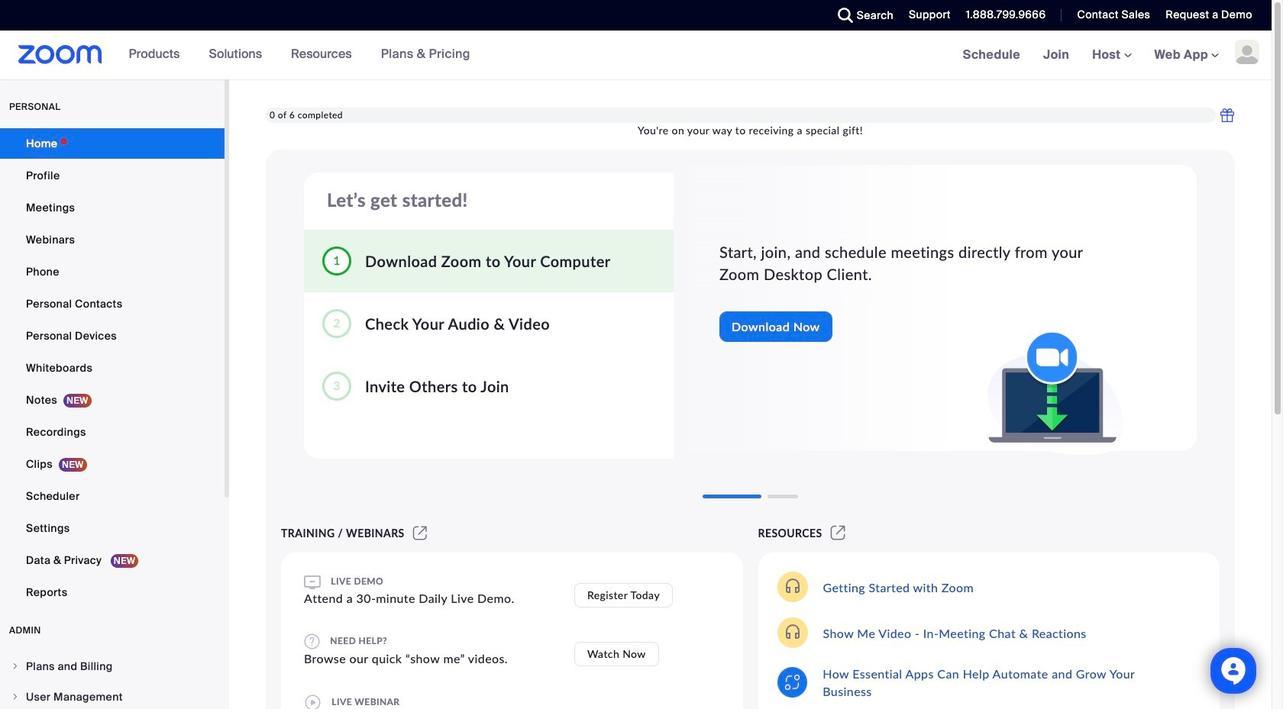 Task type: describe. For each thing, give the bounding box(es) containing it.
meetings navigation
[[952, 31, 1272, 80]]

2 menu item from the top
[[0, 683, 225, 710]]

right image
[[11, 693, 20, 702]]

profile picture image
[[1236, 40, 1260, 64]]

1 menu item from the top
[[0, 653, 225, 682]]



Task type: vqa. For each thing, say whether or not it's contained in the screenshot.
Zoom Logo
yes



Task type: locate. For each thing, give the bounding box(es) containing it.
personal menu menu
[[0, 128, 225, 610]]

2 window new image from the left
[[829, 527, 848, 540]]

product information navigation
[[102, 31, 482, 79]]

1 window new image from the left
[[411, 527, 430, 540]]

1 vertical spatial menu item
[[0, 683, 225, 710]]

right image
[[11, 663, 20, 672]]

menu item
[[0, 653, 225, 682], [0, 683, 225, 710]]

0 horizontal spatial window new image
[[411, 527, 430, 540]]

banner
[[0, 31, 1272, 80]]

0 vertical spatial menu item
[[0, 653, 225, 682]]

admin menu menu
[[0, 653, 225, 710]]

1 horizontal spatial window new image
[[829, 527, 848, 540]]

zoom logo image
[[18, 45, 102, 64]]

window new image
[[411, 527, 430, 540], [829, 527, 848, 540]]



